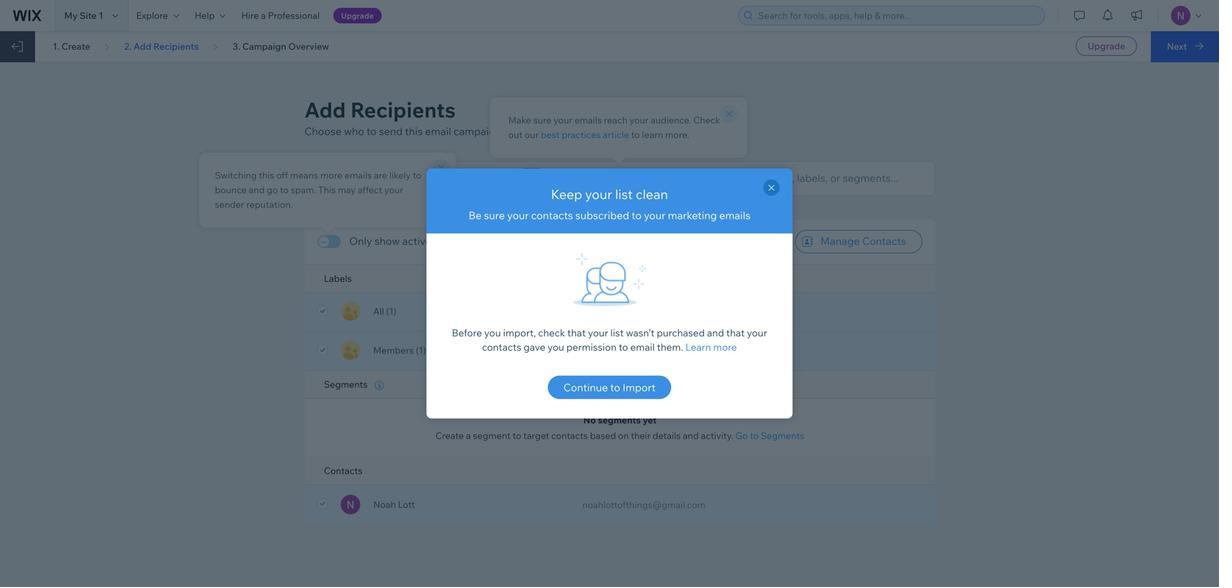 Task type: describe. For each thing, give the bounding box(es) containing it.
manage contacts
[[821, 234, 907, 247]]

all (1)
[[373, 305, 399, 317]]

learn
[[686, 341, 711, 353]]

Search for tools, apps, help & more... field
[[755, 6, 1041, 25]]

contacts inside 'before you import, check that your list wasn't purchased and that your contacts gave you permission to email them.'
[[482, 341, 522, 353]]

labels
[[324, 273, 352, 284]]

and inside no segments yet create a segment to target contacts based on their details and activity. go to segments
[[683, 430, 699, 441]]

2 that from the left
[[727, 327, 745, 339]]

learn
[[642, 129, 663, 140]]

only show active contacts
[[349, 234, 476, 247]]

0 vertical spatial create
[[62, 41, 90, 52]]

contacts inside the keep your list clean be sure your contacts subscribed to your marketing emails
[[531, 209, 573, 222]]

more.
[[666, 129, 690, 140]]

out
[[508, 129, 523, 140]]

import,
[[503, 327, 536, 339]]

segment
[[473, 430, 511, 441]]

more inside switching this off means more emails are likely to bounce and go to spam. this may affect your sender reputation.
[[320, 169, 343, 181]]

emails inside the keep your list clean be sure your contacts subscribed to your marketing emails
[[720, 209, 751, 222]]

to inside button
[[611, 381, 621, 394]]

gave
[[524, 341, 546, 353]]

upgrade for left upgrade 'button'
[[341, 11, 374, 20]]

to inside the keep your list clean be sure your contacts subscribed to your marketing emails
[[632, 209, 642, 222]]

sender
[[215, 199, 244, 210]]

1 that from the left
[[568, 327, 586, 339]]

this inside add recipients choose who to send this email campaign to.
[[405, 125, 423, 138]]

help button
[[187, 0, 234, 31]]

switching
[[215, 169, 257, 181]]

switching this off means more emails are likely to bounce and go to spam. this may affect your sender reputation.
[[215, 169, 422, 210]]

activity.
[[701, 430, 734, 441]]

to right likely
[[413, 169, 422, 181]]

no
[[584, 414, 596, 426]]

before
[[452, 327, 482, 339]]

1
[[99, 10, 103, 21]]

check
[[538, 327, 565, 339]]

check
[[694, 114, 721, 126]]

2. add recipients link
[[124, 41, 199, 52]]

continue
[[564, 381, 608, 394]]

reputation.
[[246, 199, 293, 210]]

lott
[[398, 499, 415, 510]]

details
[[653, 430, 681, 441]]

best
[[541, 129, 560, 140]]

3. campaign overview link
[[233, 41, 329, 52]]

show
[[375, 234, 400, 247]]

noah lott
[[373, 499, 415, 510]]

off
[[276, 169, 288, 181]]

0 vertical spatial (1)
[[407, 172, 417, 184]]

best practices article to learn more.
[[541, 129, 690, 140]]

hire
[[241, 10, 259, 21]]

explore
[[136, 10, 168, 21]]

audience.
[[651, 114, 692, 126]]

0 horizontal spatial add
[[134, 41, 151, 52]]

keep
[[551, 186, 582, 202]]

1. create
[[53, 41, 90, 52]]

are
[[374, 169, 387, 181]]

email inside add recipients choose who to send this email campaign to.
[[425, 125, 451, 138]]

clean
[[636, 186, 668, 202]]

all
[[373, 305, 384, 317]]

next
[[1168, 41, 1188, 52]]

1 vertical spatial contacts
[[324, 465, 363, 476]]

subscribed
[[576, 209, 630, 222]]

likely
[[389, 169, 411, 181]]

your inside switching this off means more emails are likely to bounce and go to spam. this may affect your sender reputation.
[[385, 184, 403, 195]]

0 vertical spatial segments
[[324, 379, 370, 390]]

before you import, check that your list wasn't purchased and that your contacts gave you permission to email them.
[[452, 327, 768, 353]]

who
[[344, 125, 364, 138]]

permission
[[567, 341, 617, 353]]

spam.
[[291, 184, 316, 195]]

campaign
[[454, 125, 502, 138]]

list inside the keep your list clean be sure your contacts subscribed to your marketing emails
[[615, 186, 633, 202]]

1 vertical spatial members
[[373, 344, 414, 356]]

marketing
[[668, 209, 717, 222]]

based
[[590, 430, 616, 441]]

professional
[[268, 10, 320, 21]]

0 vertical spatial members (1)
[[364, 172, 417, 184]]

means
[[290, 169, 318, 181]]

target
[[524, 430, 549, 441]]

to left learn in the right top of the page
[[631, 129, 640, 140]]

continue to import
[[564, 381, 656, 394]]

0 horizontal spatial upgrade button
[[333, 8, 382, 23]]

2.
[[124, 41, 132, 52]]

noahlottofthings@gmail.com
[[583, 499, 706, 510]]

best practices article link
[[541, 129, 629, 140]]

this inside switching this off means more emails are likely to bounce and go to spam. this may affect your sender reputation.
[[259, 169, 274, 181]]

and inside switching this off means more emails are likely to bounce and go to spam. this may affect your sender reputation.
[[249, 184, 265, 195]]

them.
[[657, 341, 683, 353]]

manage contacts link
[[795, 230, 923, 253]]

reach
[[604, 114, 628, 126]]

only
[[349, 234, 372, 247]]

keep your list clean be sure your contacts subscribed to your marketing emails
[[469, 186, 751, 222]]

to right go
[[750, 430, 759, 441]]

emails inside the make sure your emails reach your audience. check out our
[[575, 114, 602, 126]]



Task type: vqa. For each thing, say whether or not it's contained in the screenshot.
THE "SHOPSCRIPT:"
no



Task type: locate. For each thing, give the bounding box(es) containing it.
my site 1
[[64, 10, 103, 21]]

0 vertical spatial this
[[405, 125, 423, 138]]

wasn't
[[626, 327, 655, 339]]

email inside 'before you import, check that your list wasn't purchased and that your contacts gave you permission to email them.'
[[631, 341, 655, 353]]

email
[[425, 125, 451, 138], [631, 341, 655, 353]]

to right go at the top
[[280, 184, 289, 195]]

2 horizontal spatial and
[[707, 327, 724, 339]]

0 vertical spatial recipients
[[153, 41, 199, 52]]

1 horizontal spatial upgrade button
[[1077, 36, 1138, 56]]

to down wasn't
[[619, 341, 628, 353]]

choose
[[305, 125, 342, 138]]

recipients down explore
[[153, 41, 199, 52]]

1.
[[53, 41, 59, 52]]

1 vertical spatial a
[[466, 430, 471, 441]]

0 vertical spatial add
[[134, 41, 151, 52]]

2 vertical spatial (1)
[[416, 344, 426, 356]]

list left wasn't
[[611, 327, 624, 339]]

noah
[[373, 499, 396, 510]]

contacts down be
[[434, 234, 476, 247]]

learn more
[[686, 341, 737, 353]]

0 vertical spatial more
[[320, 169, 343, 181]]

1 vertical spatial list
[[611, 327, 624, 339]]

1 vertical spatial and
[[707, 327, 724, 339]]

hire a professional
[[241, 10, 320, 21]]

1 horizontal spatial this
[[405, 125, 423, 138]]

add
[[134, 41, 151, 52], [305, 96, 346, 123]]

emails inside switching this off means more emails are likely to bounce and go to spam. this may affect your sender reputation.
[[345, 169, 372, 181]]

1 horizontal spatial you
[[548, 341, 564, 353]]

to left import at the bottom right of page
[[611, 381, 621, 394]]

upgrade button
[[333, 8, 382, 23], [1077, 36, 1138, 56]]

a
[[261, 10, 266, 21], [466, 430, 471, 441]]

1 horizontal spatial and
[[683, 430, 699, 441]]

this
[[318, 184, 336, 195]]

contacts inside no segments yet create a segment to target contacts based on their details and activity. go to segments
[[551, 430, 588, 441]]

their
[[631, 430, 651, 441]]

0 horizontal spatial and
[[249, 184, 265, 195]]

1 horizontal spatial add
[[305, 96, 346, 123]]

members
[[364, 172, 405, 184], [373, 344, 414, 356]]

1 vertical spatial members (1)
[[373, 344, 428, 356]]

be
[[469, 209, 482, 222]]

contacts
[[863, 234, 907, 247], [324, 465, 363, 476]]

and inside 'before you import, check that your list wasn't purchased and that your contacts gave you permission to email them.'
[[707, 327, 724, 339]]

campaign
[[242, 41, 286, 52]]

1 horizontal spatial recipients
[[351, 96, 456, 123]]

2 vertical spatial emails
[[720, 209, 751, 222]]

0 horizontal spatial email
[[425, 125, 451, 138]]

1 vertical spatial email
[[631, 341, 655, 353]]

segments inside no segments yet create a segment to target contacts based on their details and activity. go to segments
[[761, 430, 805, 441]]

1 vertical spatial add
[[305, 96, 346, 123]]

a left the segment
[[466, 430, 471, 441]]

0 vertical spatial a
[[261, 10, 266, 21]]

this up go at the top
[[259, 169, 274, 181]]

2. add recipients
[[124, 41, 199, 52]]

0 vertical spatial members
[[364, 172, 405, 184]]

and
[[249, 184, 265, 195], [707, 327, 724, 339], [683, 430, 699, 441]]

1 horizontal spatial segments
[[761, 430, 805, 441]]

recipients inside add recipients choose who to send this email campaign to.
[[351, 96, 456, 123]]

purchased
[[657, 327, 705, 339]]

bounce
[[215, 184, 247, 195]]

that
[[568, 327, 586, 339], [727, 327, 745, 339]]

that up the learn more 'link' at right bottom
[[727, 327, 745, 339]]

0 horizontal spatial recipients
[[153, 41, 199, 52]]

0 vertical spatial contacts
[[863, 234, 907, 247]]

article
[[603, 129, 629, 140]]

upgrade
[[341, 11, 374, 20], [1088, 40, 1126, 52]]

more right learn
[[714, 341, 737, 353]]

more up this
[[320, 169, 343, 181]]

0 vertical spatial email
[[425, 125, 451, 138]]

active
[[402, 234, 432, 247]]

to left target
[[513, 430, 522, 441]]

1 horizontal spatial contacts
[[863, 234, 907, 247]]

may
[[338, 184, 356, 195]]

segments
[[324, 379, 370, 390], [761, 430, 805, 441]]

continue to import button
[[548, 376, 671, 399]]

0 vertical spatial upgrade button
[[333, 8, 382, 23]]

on
[[618, 430, 629, 441]]

1 vertical spatial sure
[[484, 209, 505, 222]]

send
[[379, 125, 403, 138]]

2 horizontal spatial emails
[[720, 209, 751, 222]]

0 vertical spatial sure
[[533, 114, 552, 126]]

go
[[267, 184, 278, 195]]

0 horizontal spatial sure
[[484, 209, 505, 222]]

add right the 2.
[[134, 41, 151, 52]]

upgrade for upgrade 'button' to the right
[[1088, 40, 1126, 52]]

to
[[367, 125, 377, 138], [631, 129, 640, 140], [413, 169, 422, 181], [280, 184, 289, 195], [632, 209, 642, 222], [619, 341, 628, 353], [611, 381, 621, 394], [513, 430, 522, 441], [750, 430, 759, 441]]

make
[[508, 114, 531, 126]]

segments
[[598, 414, 641, 426]]

0 horizontal spatial segments
[[324, 379, 370, 390]]

to inside 'before you import, check that your list wasn't purchased and that your contacts gave you permission to email them.'
[[619, 341, 628, 353]]

manage
[[821, 234, 860, 247]]

0 horizontal spatial upgrade
[[341, 11, 374, 20]]

contacts down no
[[551, 430, 588, 441]]

1 vertical spatial upgrade button
[[1077, 36, 1138, 56]]

make sure your emails reach your audience. check out our
[[508, 114, 721, 140]]

0 horizontal spatial that
[[568, 327, 586, 339]]

to.
[[504, 125, 516, 138]]

1 horizontal spatial sure
[[533, 114, 552, 126]]

0 vertical spatial list
[[615, 186, 633, 202]]

2 vertical spatial and
[[683, 430, 699, 441]]

sure up best
[[533, 114, 552, 126]]

list left clean
[[615, 186, 633, 202]]

our
[[525, 129, 539, 140]]

1 vertical spatial you
[[548, 341, 564, 353]]

create inside no segments yet create a segment to target contacts based on their details and activity. go to segments
[[436, 430, 464, 441]]

import
[[623, 381, 656, 394]]

create left the segment
[[436, 430, 464, 441]]

1 horizontal spatial upgrade
[[1088, 40, 1126, 52]]

hire a professional link
[[234, 0, 328, 31]]

0 vertical spatial upgrade
[[341, 11, 374, 20]]

emails
[[575, 114, 602, 126], [345, 169, 372, 181], [720, 209, 751, 222]]

members (1) down the "all (1)" on the left bottom of page
[[373, 344, 428, 356]]

members down the "all (1)" on the left bottom of page
[[373, 344, 414, 356]]

emails up best practices article 'link'
[[575, 114, 602, 126]]

contacts down "keep"
[[531, 209, 573, 222]]

and up the learn more 'link' at right bottom
[[707, 327, 724, 339]]

practices
[[562, 129, 601, 140]]

go
[[736, 430, 748, 441]]

0 horizontal spatial create
[[62, 41, 90, 52]]

0 vertical spatial emails
[[575, 114, 602, 126]]

help
[[195, 10, 215, 21]]

emails right "marketing"
[[720, 209, 751, 222]]

3.
[[233, 41, 240, 52]]

and left go at the top
[[249, 184, 265, 195]]

email down wasn't
[[631, 341, 655, 353]]

this right send
[[405, 125, 423, 138]]

1 vertical spatial upgrade
[[1088, 40, 1126, 52]]

sure inside the keep your list clean be sure your contacts subscribed to your marketing emails
[[484, 209, 505, 222]]

you down check
[[548, 341, 564, 353]]

more
[[320, 169, 343, 181], [714, 341, 737, 353]]

sure inside the make sure your emails reach your audience. check out our
[[533, 114, 552, 126]]

that up permission
[[568, 327, 586, 339]]

no segments yet create a segment to target contacts based on their details and activity. go to segments
[[436, 414, 805, 441]]

1 horizontal spatial email
[[631, 341, 655, 353]]

1 horizontal spatial emails
[[575, 114, 602, 126]]

1 vertical spatial more
[[714, 341, 737, 353]]

1 vertical spatial this
[[259, 169, 274, 181]]

1 vertical spatial segments
[[761, 430, 805, 441]]

members (1)
[[364, 172, 417, 184], [373, 344, 428, 356]]

a inside no segments yet create a segment to target contacts based on their details and activity. go to segments
[[466, 430, 471, 441]]

my
[[64, 10, 78, 21]]

next button
[[1151, 31, 1220, 62]]

1 horizontal spatial a
[[466, 430, 471, 441]]

0 horizontal spatial this
[[259, 169, 274, 181]]

1 horizontal spatial that
[[727, 327, 745, 339]]

members up affect
[[364, 172, 405, 184]]

create right 1.
[[62, 41, 90, 52]]

affect
[[358, 184, 382, 195]]

add inside add recipients choose who to send this email campaign to.
[[305, 96, 346, 123]]

yet
[[643, 414, 657, 426]]

1 horizontal spatial create
[[436, 430, 464, 441]]

0 vertical spatial you
[[484, 327, 501, 339]]

0 horizontal spatial emails
[[345, 169, 372, 181]]

0 horizontal spatial you
[[484, 327, 501, 339]]

1 vertical spatial recipients
[[351, 96, 456, 123]]

contacts down import,
[[482, 341, 522, 353]]

you right the before
[[484, 327, 501, 339]]

3. campaign overview
[[233, 41, 329, 52]]

0 horizontal spatial more
[[320, 169, 343, 181]]

a inside the hire a professional link
[[261, 10, 266, 21]]

overview
[[288, 41, 329, 52]]

learn more link
[[686, 341, 737, 353]]

0 vertical spatial and
[[249, 184, 265, 195]]

to right who
[[367, 125, 377, 138]]

1 vertical spatial (1)
[[386, 305, 397, 317]]

0 horizontal spatial a
[[261, 10, 266, 21]]

to inside add recipients choose who to send this email campaign to.
[[367, 125, 377, 138]]

recipients up send
[[351, 96, 456, 123]]

to:
[[316, 173, 330, 186]]

1 vertical spatial emails
[[345, 169, 372, 181]]

a right hire
[[261, 10, 266, 21]]

to down clean
[[632, 209, 642, 222]]

email left 'campaign'
[[425, 125, 451, 138]]

add up the choose
[[305, 96, 346, 123]]

and right 'details'
[[683, 430, 699, 441]]

1 horizontal spatial more
[[714, 341, 737, 353]]

list inside 'before you import, check that your list wasn't purchased and that your contacts gave you permission to email them.'
[[611, 327, 624, 339]]

sure right be
[[484, 209, 505, 222]]

emails up may
[[345, 169, 372, 181]]

1. create link
[[53, 41, 90, 52]]

this
[[405, 125, 423, 138], [259, 169, 274, 181]]

contacts
[[531, 209, 573, 222], [434, 234, 476, 247], [482, 341, 522, 353], [551, 430, 588, 441]]

members (1) up affect
[[364, 172, 417, 184]]

site
[[80, 10, 97, 21]]

1 vertical spatial create
[[436, 430, 464, 441]]

add recipients choose who to send this email campaign to.
[[305, 96, 516, 138]]

0 horizontal spatial contacts
[[324, 465, 363, 476]]



